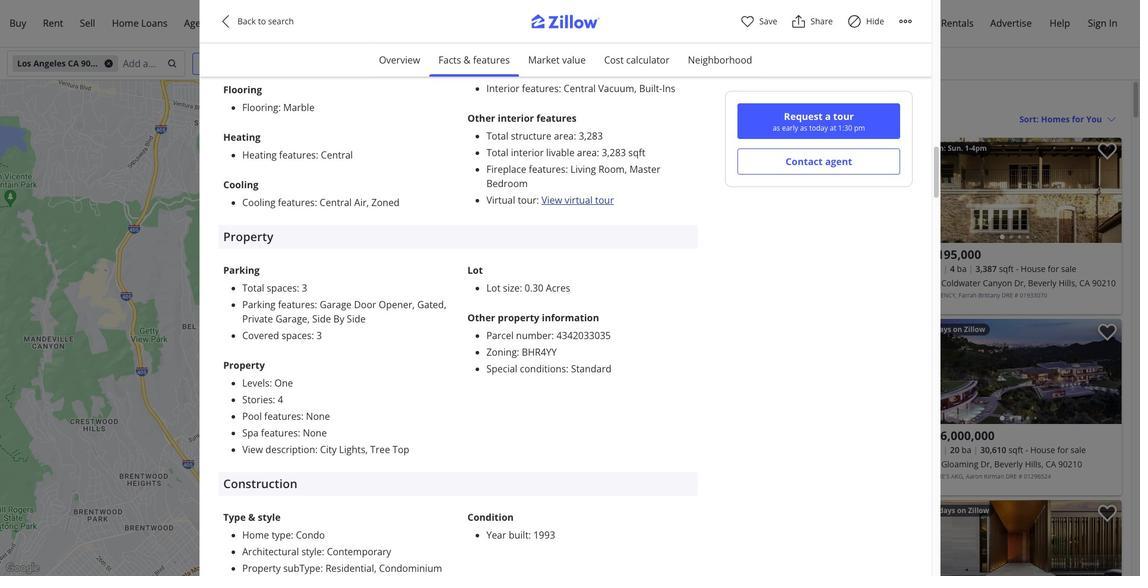 Task type: describe. For each thing, give the bounding box(es) containing it.
home inside type & style home type : condo architectural style : contemporary property subtype : residential, condominium
[[242, 529, 269, 542]]

facts & features
[[439, 53, 510, 67]]

value
[[562, 53, 586, 67]]

remove tag image
[[104, 59, 113, 68]]

central inside the interior features interior features : central vacuum, built-ins
[[564, 82, 596, 95]]

virtual tour : view virtual tour
[[487, 194, 614, 207]]

2.85m
[[341, 324, 360, 333]]

1 horizontal spatial 20.0m link
[[372, 307, 399, 318]]

sale for $4,195,000
[[1062, 263, 1077, 274]]

private
[[242, 312, 273, 325]]

88.0m
[[286, 320, 305, 329]]

0 vertical spatial lot
[[468, 264, 483, 277]]

property images, use arrow keys to navigate, image 1 of 33 group
[[916, 500, 1122, 576]]

dr, inside 2172 coldwater canyon dr, beverly hills, ca 90210 the agency, farrah brittany dre # 01933070
[[1015, 277, 1026, 289]]

covered spaces : 3
[[242, 329, 322, 342]]

cost calculator
[[604, 53, 670, 67]]

dre inside '9505 gloaming dr, beverly hills, ca 90210 christie's akg, aaron kirman dre # 01296524'
[[1006, 472, 1017, 481]]

dr, inside '9505 gloaming dr, beverly hills, ca 90210 christie's akg, aaron kirman dre # 01296524'
[[981, 459, 993, 470]]

1 vertical spatial 3,283
[[602, 146, 626, 159]]

bedrooms : 3 bathrooms : full bathrooms : 3
[[242, 3, 320, 50]]

0 vertical spatial 3,283
[[579, 129, 603, 142]]

3.88m
[[419, 248, 437, 257]]

0 horizontal spatial 9.50m link
[[308, 198, 335, 209]]

815k
[[274, 251, 289, 260]]

15.0m 17.8m
[[397, 294, 420, 311]]

1 horizontal spatial 6.50m link
[[414, 251, 442, 261]]

6.18m
[[288, 250, 307, 259]]

1993
[[534, 529, 555, 542]]

10.9m link
[[391, 220, 418, 231]]

share
[[811, 15, 833, 27]]

save
[[760, 15, 778, 27]]

30,610
[[981, 444, 1007, 456]]

1 chevron down image from the left
[[425, 59, 435, 68]]

11.0m
[[290, 339, 309, 347]]

46.0m link
[[315, 321, 352, 331]]

9.00m 2.90m 16.0m
[[354, 198, 421, 321]]

dre inside 2172 coldwater canyon dr, beverly hills, ca 90210 the agency, farrah brittany dre # 01933070
[[1002, 291, 1013, 299]]

0 horizontal spatial 6.50m link
[[323, 311, 350, 321]]

4 inside the property levels : one stories : 4 pool features : none spa features : none view description : city lights, tree top
[[278, 393, 283, 406]]

for
[[865, 91, 884, 108]]

: inside condition year built : 1993
[[529, 529, 531, 542]]

22.0m link
[[410, 307, 437, 318]]

agency,
[[933, 291, 957, 299]]

5.00m link
[[253, 271, 280, 281]]

vacuum,
[[599, 82, 637, 95]]

tour inside the request a tour as early as today at 1:30 pm
[[834, 110, 854, 123]]

0 horizontal spatial 20.0m
[[327, 317, 346, 326]]

garage door opener, gated, private garage, side by side
[[242, 298, 447, 325]]

clear field image
[[166, 59, 175, 68]]

9505 gloaming dr, beverly hills, ca 90210 link
[[920, 457, 1117, 472]]

11.5m
[[375, 440, 394, 449]]

neighborhood
[[688, 53, 753, 67]]

angeles
[[33, 58, 66, 69]]

0 horizontal spatial chevron left image
[[219, 14, 233, 29]]

open:
[[925, 143, 946, 153]]

1 horizontal spatial view
[[542, 194, 563, 207]]

appliances included :
[[487, 3, 580, 17]]

in inside navigation
[[1110, 17, 1118, 30]]

exhaust
[[623, 3, 658, 17]]

property inside type & style home type : condo architectural style : contemporary property subtype : residential, condominium
[[242, 562, 281, 575]]

range/oven,
[[545, 18, 602, 31]]

canyon
[[983, 277, 1013, 289]]

ba for $4,195,000
[[957, 263, 967, 274]]

0 horizontal spatial 4.50m
[[271, 229, 290, 238]]

main navigation
[[0, 0, 1141, 48]]

garage,
[[276, 312, 310, 325]]

ba for $126,000,000
[[962, 444, 972, 456]]

conditions
[[520, 362, 566, 375]]

manage rentals
[[904, 17, 974, 30]]

ago
[[746, 143, 759, 153]]

0 horizontal spatial area
[[554, 129, 574, 142]]

type
[[223, 511, 246, 524]]

other for other interior features
[[468, 112, 495, 125]]

1 vertical spatial 1.70m link
[[251, 269, 278, 280]]

90210 inside 2172 coldwater canyon dr, beverly hills, ca 90210 the agency, farrah brittany dre # 01933070
[[1093, 277, 1116, 289]]

1.53m
[[266, 283, 285, 292]]

central for central air, zoned
[[320, 196, 352, 209]]

- for $126,000,000
[[1026, 444, 1029, 456]]

facts
[[439, 53, 461, 67]]

4.35m link
[[336, 322, 363, 333]]

1 horizontal spatial style
[[302, 545, 322, 558]]

tour for 8.10m
[[358, 449, 370, 455]]

2.30m link
[[271, 285, 298, 296]]

today
[[810, 123, 828, 133]]

spaces for total spaces
[[267, 281, 297, 295]]

& for facts & features
[[464, 53, 471, 67]]

4.50m inside 4.95m 4.50m
[[308, 274, 326, 283]]

1 vertical spatial &
[[810, 91, 819, 108]]

1 vertical spatial 16.0m link
[[398, 312, 425, 322]]

1 horizontal spatial 9.50m
[[395, 294, 414, 303]]

1 vertical spatial 9.50m link
[[391, 294, 418, 304]]

number
[[516, 329, 552, 342]]

0 horizontal spatial 4.50m link
[[267, 228, 294, 238]]

open: sun. 1-4pm
[[925, 143, 987, 153]]

19 days on zillow
[[925, 324, 986, 334]]

5.50m
[[307, 305, 326, 314]]

0 vertical spatial 16.0m link
[[313, 241, 340, 252]]

washer
[[634, 18, 667, 31]]

2 chevron down image from the left
[[517, 59, 527, 68]]

days for 19
[[935, 324, 952, 334]]

property images, use arrow keys to navigate, image 1 of 19 group
[[916, 319, 1122, 427]]

1 horizontal spatial area
[[577, 146, 597, 159]]

early
[[782, 123, 799, 133]]

1 vertical spatial total
[[487, 146, 509, 159]]

13.7m
[[409, 295, 428, 304]]

46.0m
[[329, 322, 348, 330]]

1 horizontal spatial lot
[[487, 281, 501, 295]]

1 vertical spatial interior
[[487, 82, 520, 95]]

bds for $126,000,000
[[927, 444, 942, 456]]

type
[[272, 529, 291, 542]]

parcel
[[487, 329, 514, 342]]

ca inside filters element
[[68, 58, 79, 69]]

cost calculator button
[[595, 43, 679, 77]]

20
[[950, 444, 960, 456]]

1 horizontal spatial 2.90m link
[[374, 247, 401, 257]]

0 vertical spatial cooling
[[223, 178, 259, 191]]

house for $4,195,000
[[1021, 263, 1046, 274]]

filters element
[[0, 48, 1141, 80]]

1 vertical spatial flooring
[[242, 101, 278, 114]]

google image
[[3, 561, 42, 576]]

property for property
[[223, 229, 273, 245]]

0 vertical spatial heating
[[223, 131, 261, 144]]

the
[[920, 291, 931, 299]]

1 vertical spatial 4.50m link
[[303, 273, 330, 284]]

property images, use arrow keys to navigate, image 1 of 39 group
[[916, 138, 1122, 246]]

0 vertical spatial 3.00m link
[[317, 325, 344, 336]]

90210 real estate & homes for sale
[[707, 91, 911, 108]]

1 vertical spatial heating
[[242, 148, 277, 161]]

3d for 8.10m
[[351, 449, 357, 455]]

help
[[1050, 17, 1071, 30]]

0 vertical spatial 1.70m link
[[267, 248, 294, 258]]

home inside "main" navigation
[[112, 17, 139, 30]]

estate
[[772, 91, 807, 108]]

1 vertical spatial 7.50m link
[[274, 320, 301, 331]]

: inside cooling cooling features : central air, zoned
[[315, 196, 317, 209]]

0 horizontal spatial 20.0m link
[[313, 316, 350, 326]]

kirman
[[985, 472, 1005, 481]]

search
[[268, 15, 294, 27]]

1 vertical spatial 1.70m
[[255, 270, 274, 279]]

on for 19
[[953, 324, 963, 334]]

8.50m link
[[352, 439, 379, 450]]

1 horizontal spatial 20.0m
[[376, 308, 395, 317]]

chevron right image for 19 days on zillow
[[1102, 364, 1116, 379]]

2.90m inside 3d tour 2.90m
[[338, 322, 357, 331]]

1 horizontal spatial tour
[[595, 194, 614, 207]]

0 horizontal spatial 2.90m link
[[338, 325, 365, 336]]

calculator
[[626, 53, 670, 67]]

living
[[571, 163, 596, 176]]

3.00m for 3.00m 3.30m
[[303, 341, 322, 350]]

features inside cooling cooling features : central air, zoned
[[278, 196, 315, 209]]

share image
[[792, 14, 806, 29]]

1 vertical spatial cooling
[[242, 196, 276, 209]]

3.88m link
[[414, 247, 442, 258]]

0 vertical spatial none
[[306, 410, 330, 423]]

01933070
[[1020, 291, 1048, 299]]

total spaces : 3
[[242, 281, 307, 295]]

levels
[[242, 377, 270, 390]]

for for $126,000,000
[[1058, 444, 1069, 456]]

parking features :
[[242, 298, 320, 311]]

35.0m link
[[405, 307, 432, 317]]

1 side from the left
[[312, 312, 331, 325]]

pm
[[855, 123, 865, 133]]

for for $4,195,000
[[1048, 263, 1059, 274]]

6.23m
[[288, 201, 307, 209]]

2 laundry from the left
[[602, 34, 638, 47]]

0 vertical spatial 16.0m
[[317, 242, 336, 251]]

fan,
[[660, 3, 679, 17]]

zillow logo image
[[523, 14, 618, 35]]

6.23m link
[[284, 200, 311, 210]]

8.90m link
[[363, 314, 394, 330]]

bedrooms
[[242, 3, 288, 17]]

90210 inside filters element
[[81, 58, 105, 69]]

16.0m inside 9.00m 2.90m 16.0m
[[402, 313, 421, 321]]

appliances
[[487, 3, 535, 17]]

: inside flooring flooring : marble
[[278, 101, 281, 114]]

0 vertical spatial flooring
[[223, 83, 262, 96]]

2172 coldwater canyon dr, beverly hills, ca 90210 image
[[916, 138, 1122, 243]]

17.8m link
[[397, 301, 424, 312]]

0 vertical spatial 1.70m
[[271, 249, 290, 258]]

fireplace features :
[[487, 163, 571, 176]]

: inside the interior features interior features : central vacuum, built-ins
[[559, 82, 561, 95]]

advertise
[[991, 17, 1032, 30]]

0 horizontal spatial tour
[[518, 194, 537, 207]]

7.50m for 7.50m
[[304, 246, 323, 255]]

facts & features button
[[429, 43, 520, 77]]

buy link
[[1, 10, 35, 37]]

0 vertical spatial interior
[[498, 112, 534, 125]]

refrigerator,
[[487, 18, 542, 31]]

1 as from the left
[[773, 123, 780, 133]]

0 vertical spatial 7.50m link
[[300, 245, 327, 256]]

0 vertical spatial interior
[[468, 64, 504, 77]]

interior inside total structure area : 3,283 total interior livable area : 3,283 sqft
[[511, 146, 544, 159]]

heart image
[[741, 14, 755, 29]]

4.95m
[[293, 208, 312, 217]]

2.00m
[[317, 333, 335, 342]]

property images, use arrow keys to navigate, image 1 of 35 group
[[705, 138, 911, 243]]

11.5m link
[[371, 439, 398, 450]]

view inside the property levels : one stories : 4 pool features : none spa features : none view description : city lights, tree top
[[242, 443, 263, 456]]

hide image
[[848, 14, 862, 29]]



Task type: vqa. For each thing, say whether or not it's contained in the screenshot.


Task type: locate. For each thing, give the bounding box(es) containing it.
1 horizontal spatial in
[[1110, 17, 1118, 30]]

0 horizontal spatial hills,
[[1025, 459, 1044, 470]]

view left virtual
[[542, 194, 563, 207]]

chevron down image
[[425, 59, 435, 68], [517, 59, 527, 68]]

4.25m link
[[315, 333, 343, 344]]

& inside button
[[464, 53, 471, 67]]

features inside the 'heating heating features : central'
[[279, 148, 316, 161]]

dre down the canyon
[[1002, 291, 1013, 299]]

total
[[487, 129, 509, 142], [487, 146, 509, 159], [242, 281, 264, 295]]

map region
[[0, 69, 746, 576]]

property up "levels"
[[223, 359, 265, 372]]

1 vertical spatial style
[[302, 545, 322, 558]]

2 as from the left
[[800, 123, 808, 133]]

1 vertical spatial hills,
[[1025, 459, 1044, 470]]

size
[[503, 281, 520, 295]]

475k
[[257, 271, 272, 280]]

2 horizontal spatial chevron left image
[[922, 183, 936, 198]]

on for 216
[[958, 506, 967, 516]]

15.0m link
[[393, 294, 420, 304]]

2 bds from the top
[[927, 444, 942, 456]]

1 vertical spatial 19
[[925, 324, 933, 334]]

construction
[[223, 476, 298, 492]]

1 vertical spatial area
[[577, 146, 597, 159]]

3d for 2.90m
[[346, 317, 351, 322]]

1 vertical spatial 6.50m
[[327, 312, 346, 321]]

central down filters element
[[564, 82, 596, 95]]

16.0m link right 6.18m link
[[313, 241, 340, 252]]

by
[[334, 312, 345, 325]]

3.00m link
[[317, 325, 344, 336], [299, 340, 326, 351]]

2 side from the left
[[347, 312, 366, 325]]

chevron left image inside property images, use arrow keys to navigate, image 1 of 33 "group"
[[922, 546, 936, 560]]

beverly inside 2172 coldwater canyon dr, beverly hills, ca 90210 the agency, farrah brittany dre # 01933070
[[1028, 277, 1057, 289]]

4 down one
[[278, 393, 283, 406]]

0 horizontal spatial 9.50m
[[312, 199, 331, 208]]

skip link list tab list
[[370, 43, 762, 77]]

ba right 20
[[962, 444, 972, 456]]

chevron left image inside property images, use arrow keys to navigate, image 1 of 35 group
[[710, 183, 725, 198]]

6.50m link right '40.0m' link
[[414, 251, 442, 261]]

tour down 8.50m
[[358, 449, 370, 455]]

for up 2172 coldwater canyon dr, beverly hills, ca 90210 link
[[1048, 263, 1059, 274]]

sign
[[1088, 17, 1107, 30]]

for
[[1048, 263, 1059, 274], [1058, 444, 1069, 456]]

dr, up kirman
[[981, 459, 993, 470]]

chevron left image down 19 days on zillow
[[922, 364, 936, 379]]

1 vertical spatial central
[[321, 148, 353, 161]]

815k link
[[269, 250, 293, 261]]

bds up the 9505
[[927, 444, 942, 456]]

1 horizontal spatial 7.50m
[[304, 246, 323, 255]]

interior up structure
[[498, 112, 534, 125]]

0 vertical spatial view
[[542, 194, 563, 207]]

total for total spaces : 3
[[242, 281, 264, 295]]

2.90m inside 9.00m 2.90m 16.0m
[[378, 248, 397, 256]]

1 vertical spatial 3.00m link
[[299, 340, 326, 351]]

interior features interior features : central vacuum, built-ins
[[468, 64, 676, 95]]

1 horizontal spatial beverly
[[1028, 277, 1057, 289]]

0 vertical spatial 9.50m
[[312, 199, 331, 208]]

sale for $126,000,000
[[1071, 444, 1086, 456]]

total up fireplace
[[487, 146, 509, 159]]

chevron down image left market
[[517, 59, 527, 68]]

home up architectural
[[242, 529, 269, 542]]

1 vertical spatial in
[[567, 34, 576, 47]]

chevron right image for zillow
[[1102, 546, 1116, 560]]

1 horizontal spatial ca
[[1046, 459, 1057, 470]]

sqft up master
[[629, 146, 646, 159]]

chevron right image inside property images, use arrow keys to navigate, image 1 of 33 "group"
[[1102, 546, 1116, 560]]

1 horizontal spatial hills,
[[1059, 277, 1078, 289]]

9505 gloaming dr, beverly hills, ca 90210 image
[[916, 319, 1122, 424]]

house for $126,000,000
[[1031, 444, 1056, 456]]

house up "01296524"
[[1031, 444, 1056, 456]]

475k link
[[253, 270, 276, 281]]

main content containing 90210 real estate & homes for sale
[[695, 80, 1132, 576]]

7.50m for 7.50m 2.60m
[[278, 321, 297, 330]]

1 vertical spatial home
[[242, 529, 269, 542]]

request a tour as early as today at 1:30 pm
[[773, 110, 865, 133]]

19 down the
[[925, 324, 933, 334]]

1 other from the top
[[468, 112, 495, 125]]

6.50m link up 46.0m
[[323, 311, 350, 321]]

1 horizontal spatial 4
[[950, 263, 955, 274]]

4.50m up 815k
[[271, 229, 290, 238]]

architectural
[[242, 545, 299, 558]]

structure
[[511, 129, 552, 142]]

3
[[293, 3, 299, 17], [314, 37, 320, 50], [302, 281, 307, 295], [317, 329, 322, 342]]

4.50m link up 12.5m link on the left of page
[[303, 273, 330, 284]]

contact
[[786, 155, 823, 168]]

: inside lot lot size : 0.30 acres
[[520, 281, 522, 295]]

0 horizontal spatial as
[[773, 123, 780, 133]]

3d up 4.35m link
[[346, 317, 351, 322]]

1 vertical spatial none
[[303, 426, 327, 439]]

zillow down farrah
[[964, 324, 986, 334]]

3,283 up room,
[[602, 146, 626, 159]]

3.00m for 3.00m
[[321, 326, 340, 335]]

manage
[[904, 17, 939, 30]]

sale
[[887, 91, 911, 108]]

style up type
[[258, 511, 281, 524]]

total structure area : 3,283 total interior livable area : 3,283 sqft
[[487, 129, 646, 159]]

1108 wallace rdg, beverly hills, ca 90210 image
[[916, 500, 1122, 576]]

4342033035
[[557, 329, 611, 342]]

7.50m 2.60m
[[278, 321, 309, 338]]

15.0m
[[397, 294, 416, 303]]

chevron left image for 216 days on zillow
[[922, 546, 936, 560]]

chevron right image for 19 hours ago
[[891, 183, 905, 198]]

other for other property information parcel number : 4342033035 zoning : bhr4yy special conditions : standard
[[468, 311, 495, 324]]

0 vertical spatial 6.50m
[[419, 251, 437, 260]]

6.00m
[[284, 224, 302, 233]]

as right early
[[800, 123, 808, 133]]

# down 9505 gloaming dr, beverly hills, ca 90210 link
[[1019, 472, 1023, 481]]

4.25m
[[320, 334, 338, 343]]

201
[[707, 113, 721, 124]]

9.00m link
[[350, 198, 377, 208]]

1 vertical spatial days
[[939, 506, 956, 516]]

parking for parking features :
[[242, 298, 276, 311]]

0 vertical spatial property
[[223, 229, 273, 245]]

0 horizontal spatial chevron down image
[[425, 59, 435, 68]]

tour inside the 3d tour 8.10m
[[358, 449, 370, 455]]

14.0m
[[395, 306, 413, 314]]

property
[[223, 229, 273, 245], [223, 359, 265, 372], [242, 562, 281, 575]]

1 chevron right image from the top
[[1102, 183, 1116, 198]]

in down range/oven,
[[567, 34, 576, 47]]

0 vertical spatial total
[[487, 129, 509, 142]]

1 horizontal spatial 16.0m link
[[398, 312, 425, 322]]

4 down $4,195,000 at the top right
[[950, 263, 955, 274]]

1 vertical spatial 6.50m link
[[323, 311, 350, 321]]

44.8m
[[269, 232, 288, 241]]

40.0m link
[[381, 248, 408, 259]]

chevron right image inside property images, use arrow keys to navigate, image 1 of 19 group
[[1102, 364, 1116, 379]]

1.70m link
[[267, 248, 294, 258], [251, 269, 278, 280]]

1 vertical spatial 3d
[[351, 449, 357, 455]]

save button
[[741, 14, 778, 29]]

8.90m
[[367, 321, 385, 330]]

los angeles ca 90210
[[17, 58, 105, 69]]

1 vertical spatial house
[[1031, 444, 1056, 456]]

for up 9505 gloaming dr, beverly hills, ca 90210 link
[[1058, 444, 1069, 456]]

central inside cooling cooling features : central air, zoned
[[320, 196, 352, 209]]

1 horizontal spatial &
[[464, 53, 471, 67]]

bds up 2172
[[927, 263, 942, 274]]

1 vertical spatial for
[[1058, 444, 1069, 456]]

laundry down the dryer,
[[602, 34, 638, 47]]

1 horizontal spatial 6.50m
[[419, 251, 437, 260]]

standard
[[571, 362, 612, 375]]

0 vertical spatial central
[[564, 82, 596, 95]]

sqft for $4,195,000
[[999, 263, 1014, 274]]

1 vertical spatial on
[[958, 506, 967, 516]]

1 vertical spatial property
[[223, 359, 265, 372]]

beverly up the 01933070
[[1028, 277, 1057, 289]]

other inside other property information parcel number : 4342033035 zoning : bhr4yy special conditions : standard
[[468, 311, 495, 324]]

property inside the property levels : one stories : 4 pool features : none spa features : none view description : city lights, tree top
[[223, 359, 265, 372]]

sqft up 9505 gloaming dr, beverly hills, ca 90210 link
[[1009, 444, 1024, 456]]

0 horizontal spatial style
[[258, 511, 281, 524]]

tour right a
[[834, 110, 854, 123]]

8.10m
[[344, 454, 363, 463]]

year
[[487, 529, 506, 542]]

1 horizontal spatial 16.0m
[[402, 313, 421, 321]]

0 horizontal spatial lot
[[468, 264, 483, 277]]

other up fireplace
[[468, 112, 495, 125]]

3.00m inside 3.00m 3.30m
[[303, 341, 322, 350]]

0 vertical spatial - house for sale
[[1016, 263, 1077, 274]]

1 horizontal spatial dr,
[[1015, 277, 1026, 289]]

sqft inside total structure area : 3,283 total interior livable area : 3,283 sqft
[[629, 146, 646, 159]]

1 vertical spatial 4.50m
[[308, 274, 326, 283]]

chevron left image for open: sun. 1-4pm
[[922, 183, 936, 198]]

- house for sale up "01296524"
[[1026, 444, 1086, 456]]

11.0m link
[[286, 338, 313, 348]]

tour for 2.90m
[[352, 317, 364, 322]]

chevron right image inside property images, use arrow keys to navigate, image 1 of 39 group
[[1102, 183, 1116, 198]]

0 vertical spatial 3.00m
[[321, 326, 340, 335]]

as left early
[[773, 123, 780, 133]]

spaces for covered spaces
[[282, 329, 312, 342]]

- up 2172 coldwater canyon dr, beverly hills, ca 90210 link
[[1016, 263, 1019, 274]]

1 horizontal spatial laundry
[[602, 34, 638, 47]]

chevron right image for 4pm
[[1102, 183, 1116, 198]]

chevron left image
[[219, 14, 233, 29], [710, 183, 725, 198], [922, 183, 936, 198]]

tour right virtual
[[595, 194, 614, 207]]

1 horizontal spatial 3d
[[351, 449, 357, 455]]

2172
[[920, 277, 940, 289]]

tour up 4.35m
[[352, 317, 364, 322]]

chevron right image inside property images, use arrow keys to navigate, image 1 of 35 group
[[891, 183, 905, 198]]

sun.
[[948, 143, 964, 153]]

19 left hours
[[714, 143, 722, 153]]

2 horizontal spatial tour
[[834, 110, 854, 123]]

20 ba
[[950, 444, 972, 456]]

flooring left marble
[[242, 101, 278, 114]]

link
[[399, 259, 440, 275], [375, 270, 407, 286], [409, 278, 441, 294], [299, 350, 331, 366], [424, 376, 455, 392], [415, 407, 447, 423], [342, 416, 374, 432], [419, 417, 451, 433], [379, 417, 411, 433]]

chevron left image
[[922, 364, 936, 379], [922, 546, 936, 560]]

property levels : one stories : 4 pool features : none spa features : none view description : city lights, tree top
[[223, 359, 409, 456]]

total down 475k link in the top left of the page
[[242, 281, 264, 295]]

0 vertical spatial style
[[258, 511, 281, 524]]

7.20m
[[275, 251, 294, 260]]

interior up fireplace features :
[[511, 146, 544, 159]]

special
[[487, 362, 518, 375]]

3,283 up living
[[579, 129, 603, 142]]

0 vertical spatial ba
[[957, 263, 967, 274]]

door
[[354, 298, 376, 311]]

16.0m down 17.8m
[[402, 313, 421, 321]]

1 horizontal spatial chevron down image
[[517, 59, 527, 68]]

chevron left image down open:
[[922, 183, 936, 198]]

90210 inside '9505 gloaming dr, beverly hills, ca 90210 christie's akg, aaron kirman dre # 01296524'
[[1059, 459, 1083, 470]]

zoned
[[372, 196, 400, 209]]

on down farrah
[[953, 324, 963, 334]]

condominium
[[379, 562, 442, 575]]

0 horizontal spatial chevron right image
[[891, 183, 905, 198]]

chevron down image
[[1107, 114, 1117, 124]]

home left loans
[[112, 17, 139, 30]]

ca inside '9505 gloaming dr, beverly hills, ca 90210 christie's akg, aaron kirman dre # 01296524'
[[1046, 459, 1057, 470]]

chevron left image left back
[[219, 14, 233, 29]]

included
[[537, 3, 575, 17]]

1 horizontal spatial -
[[1026, 444, 1029, 456]]

4.50m link up 815k
[[267, 228, 294, 238]]

virtual
[[565, 194, 593, 207]]

0 horizontal spatial &
[[248, 511, 256, 524]]

chevron right image
[[891, 183, 905, 198], [1102, 364, 1116, 379]]

2 vertical spatial total
[[242, 281, 264, 295]]

view down spa
[[242, 443, 263, 456]]

tour inside 3d tour 2.90m
[[352, 317, 364, 322]]

laundry
[[487, 34, 523, 47], [602, 34, 638, 47]]

- house for sale for $126,000,000
[[1026, 444, 1086, 456]]

flooring down full
[[223, 83, 262, 96]]

16.0m link down 17.8m
[[398, 312, 425, 322]]

on right 216
[[958, 506, 967, 516]]

central up cooling cooling features : central air, zoned on the left of the page
[[321, 148, 353, 161]]

3,283
[[579, 129, 603, 142], [602, 146, 626, 159]]

chevron left image down 216
[[922, 546, 936, 560]]

master
[[630, 163, 661, 176]]

0 vertical spatial area
[[554, 129, 574, 142]]

hills, inside '9505 gloaming dr, beverly hills, ca 90210 christie's akg, aaron kirman dre # 01296524'
[[1025, 459, 1044, 470]]

1 vertical spatial sale
[[1071, 444, 1086, 456]]

property down architectural
[[242, 562, 281, 575]]

beverly down the 30,610 sqft
[[995, 459, 1023, 470]]

# inside 2172 coldwater canyon dr, beverly hills, ca 90210 the agency, farrah brittany dre # 01933070
[[1015, 291, 1019, 299]]

0 vertical spatial 6.50m link
[[414, 251, 442, 261]]

& right facts
[[464, 53, 471, 67]]

0 vertical spatial 2.90m link
[[374, 247, 401, 257]]

hills, inside 2172 coldwater canyon dr, beverly hills, ca 90210 the agency, farrah brittany dre # 01933070
[[1059, 277, 1078, 289]]

37.0m link
[[329, 327, 356, 338]]

3d inside 3d tour 2.90m
[[346, 317, 351, 322]]

35.0m
[[409, 308, 428, 316]]

chevron left image down hours
[[710, 183, 725, 198]]

full
[[242, 37, 258, 50]]

0 vertical spatial tour
[[352, 317, 364, 322]]

in right sign
[[1110, 17, 1118, 30]]

- house for sale for $4,195,000
[[1016, 263, 1077, 274]]

0 horizontal spatial 3d
[[346, 317, 351, 322]]

ins
[[663, 82, 676, 95]]

parking up private
[[242, 298, 276, 311]]

- house for sale up the 01933070
[[1016, 263, 1077, 274]]

3.00m inside the 3.00m link
[[321, 326, 340, 335]]

total for total structure area : 3,283 total interior livable area : 3,283 sqft
[[487, 129, 509, 142]]

other up parcel
[[468, 311, 495, 324]]

ba up coldwater on the right of the page
[[957, 263, 967, 274]]

9.00m
[[354, 198, 373, 207]]

0 horizontal spatial view
[[242, 443, 263, 456]]

1 chevron left image from the top
[[922, 364, 936, 379]]

2 other from the top
[[468, 311, 495, 324]]

rent
[[43, 17, 63, 30]]

1 bds from the top
[[927, 263, 942, 274]]

bhr4yy
[[522, 346, 557, 359]]

area up livable
[[554, 129, 574, 142]]

days right 216
[[939, 506, 956, 516]]

22.0m
[[414, 308, 433, 317]]

at
[[830, 123, 837, 133]]

7.50m inside 7.50m 2.60m
[[278, 321, 297, 330]]

1 vertical spatial 16.0m
[[402, 313, 421, 321]]

interior right facts
[[468, 64, 504, 77]]

0 vertical spatial dr,
[[1015, 277, 1026, 289]]

chevron left image for 19 days on zillow
[[922, 364, 936, 379]]

- up 9505 gloaming dr, beverly hills, ca 90210 link
[[1026, 444, 1029, 456]]

description
[[266, 443, 315, 456]]

zillow for 216 days on zillow
[[969, 506, 990, 516]]

0 horizontal spatial 16.0m link
[[313, 241, 340, 252]]

2.60m
[[290, 329, 309, 338]]

ca inside 2172 coldwater canyon dr, beverly hills, ca 90210 the agency, farrah brittany dre # 01933070
[[1080, 277, 1090, 289]]

days for 216
[[939, 506, 956, 516]]

other interior features
[[468, 112, 577, 125]]

$126,000,000
[[920, 428, 995, 444]]

0 horizontal spatial home
[[112, 17, 139, 30]]

zoning
[[487, 346, 517, 359]]

1 vertical spatial 7.50m
[[278, 321, 297, 330]]

chevron right image
[[1102, 183, 1116, 198], [1102, 546, 1116, 560]]

house up 2172 coldwater canyon dr, beverly hills, ca 90210 link
[[1021, 263, 1046, 274]]

0 vertical spatial on
[[953, 324, 963, 334]]

property up 815k link
[[223, 229, 273, 245]]

0 vertical spatial 19
[[714, 143, 722, 153]]

& right the type
[[248, 511, 256, 524]]

search image
[[168, 59, 177, 68]]

0 vertical spatial days
[[935, 324, 952, 334]]

sqft up the canyon
[[999, 263, 1014, 274]]

1 vertical spatial ca
[[1080, 277, 1090, 289]]

16.0m right 6.18m link
[[317, 242, 336, 251]]

hills,
[[1059, 277, 1078, 289], [1025, 459, 1044, 470]]

area
[[554, 129, 574, 142], [577, 146, 597, 159]]

& up request at right
[[810, 91, 819, 108]]

0 vertical spatial 4.50m link
[[267, 228, 294, 238]]

3.00m
[[321, 326, 340, 335], [303, 341, 322, 350]]

total down other interior features
[[487, 129, 509, 142]]

overview button
[[370, 43, 430, 77]]

zillow down aaron
[[969, 506, 990, 516]]

0 vertical spatial 3d
[[346, 317, 351, 322]]

save this home image
[[887, 143, 906, 160], [1098, 143, 1117, 160], [1098, 324, 1117, 341], [1098, 505, 1117, 522]]

features inside the facts & features button
[[473, 53, 510, 67]]

area up living
[[577, 146, 597, 159]]

chevron left image for 19 hours ago
[[710, 183, 725, 198]]

3.95m
[[300, 328, 319, 337]]

# inside '9505 gloaming dr, beverly hills, ca 90210 christie's akg, aaron kirman dre # 01296524'
[[1019, 472, 1023, 481]]

0 horizontal spatial 7.50m
[[278, 321, 297, 330]]

0 vertical spatial chevron right image
[[1102, 183, 1116, 198]]

dr, up the 01933070
[[1015, 277, 1026, 289]]

tour down bedroom
[[518, 194, 537, 207]]

& for type & style home type : condo architectural style : contemporary property subtype : residential, condominium
[[248, 511, 256, 524]]

0 vertical spatial bds
[[927, 263, 942, 274]]

6.50m up 46.0m
[[327, 312, 346, 321]]

condo
[[296, 529, 325, 542]]

property for property levels : one stories : 4 pool features : none spa features : none view description : city lights, tree top
[[223, 359, 265, 372]]

to
[[258, 15, 266, 27]]

central left air,
[[320, 196, 352, 209]]

0 vertical spatial 9.50m link
[[308, 198, 335, 209]]

1 vertical spatial - house for sale
[[1026, 444, 1086, 456]]

- for $4,195,000
[[1016, 263, 1019, 274]]

sqft for $126,000,000
[[1009, 444, 1024, 456]]

interior up other interior features
[[487, 82, 520, 95]]

dre down 9505 gloaming dr, beverly hills, ca 90210 link
[[1006, 472, 1017, 481]]

more image
[[899, 14, 913, 29]]

central inside the 'heating heating features : central'
[[321, 148, 353, 161]]

days down agency,
[[935, 324, 952, 334]]

parking up total spaces : 3
[[223, 264, 260, 277]]

built-
[[639, 82, 663, 95]]

455 n palm dr apt 2, beverly hills, ca 90210 image
[[705, 138, 911, 243]]

4.50m up 12.5m link on the left of page
[[308, 274, 326, 283]]

# down 2172 coldwater canyon dr, beverly hills, ca 90210 link
[[1015, 291, 1019, 299]]

bds for $4,195,000
[[927, 263, 942, 274]]

flooring
[[223, 83, 262, 96], [242, 101, 278, 114]]

216
[[925, 506, 937, 516]]

central for central
[[321, 148, 353, 161]]

days
[[935, 324, 952, 334], [939, 506, 956, 516]]

3d inside the 3d tour 8.10m
[[351, 449, 357, 455]]

beverly inside '9505 gloaming dr, beverly hills, ca 90210 christie's akg, aaron kirman dre # 01296524'
[[995, 459, 1023, 470]]

spaces
[[267, 281, 297, 295], [282, 329, 312, 342]]

& inside type & style home type : condo architectural style : contemporary property subtype : residential, condominium
[[248, 511, 256, 524]]

19 for 19 days on zillow
[[925, 324, 933, 334]]

parking for parking
[[223, 264, 260, 277]]

2 horizontal spatial ca
[[1080, 277, 1090, 289]]

laundry down refrigerator,
[[487, 34, 523, 47]]

14.5m link
[[404, 295, 431, 306]]

chevron down image left facts
[[425, 59, 435, 68]]

19 for 19 hours ago
[[714, 143, 722, 153]]

zillow for 19 days on zillow
[[964, 324, 986, 334]]

main content
[[695, 80, 1132, 576]]

0 vertical spatial 4.50m
[[271, 229, 290, 238]]

style down condo
[[302, 545, 322, 558]]

acres
[[546, 281, 570, 295]]

2 chevron right image from the top
[[1102, 546, 1116, 560]]

coldwater
[[942, 277, 981, 289]]

3d down 8.50m
[[351, 449, 357, 455]]

-
[[1016, 263, 1019, 274], [1026, 444, 1029, 456]]

0 vertical spatial in
[[1110, 17, 1118, 30]]

buy
[[10, 17, 26, 30]]

1 vertical spatial beverly
[[995, 459, 1023, 470]]

01296524
[[1024, 472, 1051, 481]]

1 laundry from the left
[[487, 34, 523, 47]]

0 vertical spatial other
[[468, 112, 495, 125]]

: inside the 'heating heating features : central'
[[316, 148, 319, 161]]

2 chevron left image from the top
[[922, 546, 936, 560]]

3.95m link
[[296, 327, 323, 338]]

1 vertical spatial interior
[[511, 146, 544, 159]]

2 vertical spatial sqft
[[1009, 444, 1024, 456]]

6.50m right '40.0m' link
[[419, 251, 437, 260]]



